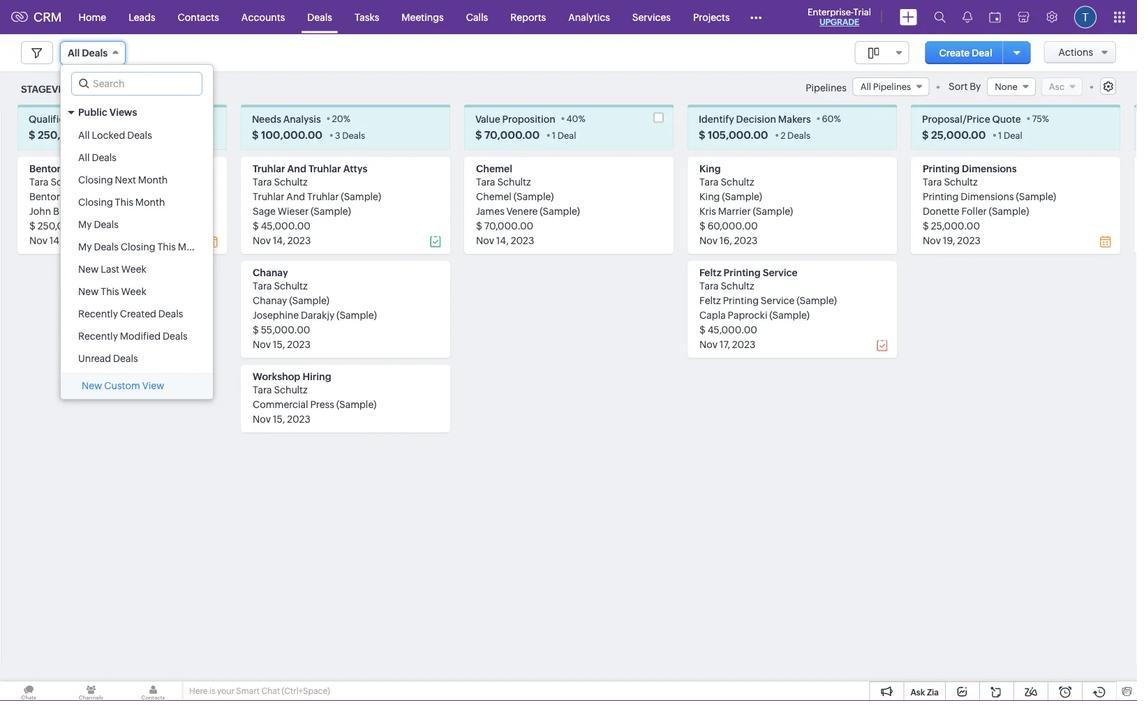 Task type: vqa. For each thing, say whether or not it's contained in the screenshot.
555-
no



Task type: locate. For each thing, give the bounding box(es) containing it.
deals link
[[296, 0, 343, 34]]

recently inside option
[[78, 309, 118, 320]]

tara inside truhlar and truhlar attys tara schultz truhlar and truhlar (sample) sage wieser (sample) $ 45,000.00 nov 14, 2023
[[253, 176, 272, 187]]

0 vertical spatial benton
[[29, 163, 63, 174]]

my down john butt (sample) link
[[78, 219, 92, 230]]

benton up john
[[29, 191, 62, 202]]

250,000.00 inside benton tara schultz benton (sample) john butt (sample) $ 250,000.00 nov 14, 2023
[[37, 220, 93, 231]]

0 vertical spatial closing
[[78, 175, 113, 186]]

closing up new last week option
[[121, 242, 155, 253]]

schultz inside chanay tara schultz chanay (sample) josephine darakjy (sample) $ 55,000.00 nov 15, 2023
[[274, 280, 308, 291]]

dimensions
[[962, 163, 1017, 174], [961, 191, 1014, 202]]

schultz inside king tara schultz king (sample) kris marrier (sample) $ 60,000.00 nov 16, 2023
[[721, 176, 754, 187]]

2
[[781, 130, 786, 141]]

1 vertical spatial chemel
[[476, 191, 512, 202]]

3 14, from the left
[[496, 235, 509, 246]]

1 1 from the left
[[112, 130, 116, 141]]

create deal
[[939, 47, 992, 58]]

14,
[[49, 235, 62, 246], [273, 235, 285, 246], [496, 235, 509, 246]]

1 chemel from the top
[[476, 163, 512, 174]]

schultz up benton (sample) link
[[51, 176, 84, 187]]

reports
[[510, 12, 546, 23]]

chemel up james
[[476, 191, 512, 202]]

1 deal down 40
[[552, 130, 576, 141]]

deals up all deals option
[[127, 130, 152, 141]]

$ down kris
[[699, 220, 706, 231]]

1 vertical spatial my
[[78, 242, 92, 253]]

closing left next
[[78, 175, 113, 186]]

2023 inside the feltz printing service tara schultz feltz printing service (sample) capla paprocki (sample) $ 45,000.00 nov 17, 2023
[[732, 339, 756, 350]]

and up "wieser"
[[286, 191, 305, 202]]

1 vertical spatial recently
[[78, 331, 118, 342]]

0 horizontal spatial 14,
[[49, 235, 62, 246]]

0 vertical spatial 15,
[[273, 339, 285, 350]]

nov left 19,
[[923, 235, 941, 246]]

feltz
[[699, 267, 721, 278], [699, 295, 721, 306]]

deals down closing this month
[[94, 219, 119, 230]]

1 vertical spatial 70,000.00
[[484, 220, 533, 231]]

$ down qualification
[[29, 129, 35, 141]]

2 benton from the top
[[29, 191, 62, 202]]

recently inside option
[[78, 331, 118, 342]]

15, inside workshop hiring tara schultz commercial press (sample) nov 15, 2023
[[273, 413, 285, 425]]

nov inside printing dimensions tara schultz printing dimensions (sample) donette foller (sample) $ 25,000.00 nov 19, 2023
[[923, 235, 941, 246]]

0 vertical spatial chemel
[[476, 163, 512, 174]]

1 for $ 25,000.00
[[998, 130, 1002, 141]]

chemel
[[476, 163, 512, 174], [476, 191, 512, 202]]

4 % from the left
[[834, 113, 841, 124]]

pipelines
[[873, 81, 911, 92], [806, 82, 847, 93]]

and down 100,000.00
[[287, 163, 306, 174]]

this down closing next month
[[115, 197, 133, 208]]

1 vertical spatial and
[[286, 191, 305, 202]]

this up new last week option
[[157, 242, 176, 253]]

schultz down printing dimensions link
[[944, 176, 978, 187]]

2 my from the top
[[78, 242, 92, 253]]

proposition
[[502, 113, 555, 124]]

my for my deals
[[78, 219, 92, 230]]

deals inside option
[[158, 309, 183, 320]]

printing down 16, at the right top
[[724, 267, 761, 278]]

$ down "identify"
[[699, 129, 705, 141]]

2023 down 60,000.00
[[734, 235, 758, 246]]

week
[[121, 264, 147, 275], [121, 286, 146, 297]]

2023 down the my deals
[[64, 235, 87, 246]]

deal for $ 70,000.00
[[558, 130, 576, 141]]

month up new last week option
[[178, 242, 208, 253]]

king (sample) link
[[699, 191, 762, 202]]

15,
[[273, 339, 285, 350], [273, 413, 285, 425]]

2023 inside workshop hiring tara schultz commercial press (sample) nov 15, 2023
[[287, 413, 311, 425]]

makers
[[778, 113, 811, 124]]

schultz inside truhlar and truhlar attys tara schultz truhlar and truhlar (sample) sage wieser (sample) $ 45,000.00 nov 14, 2023
[[274, 176, 308, 187]]

next
[[115, 175, 136, 186]]

my deals option
[[61, 214, 213, 236]]

250,000.00 down butt
[[37, 220, 93, 231]]

1 vertical spatial this
[[157, 242, 176, 253]]

service up capla paprocki (sample) link at the right top of the page
[[761, 295, 795, 306]]

1 down 10 %
[[112, 130, 116, 141]]

70,000.00 inside the chemel tara schultz chemel (sample) james venere (sample) $ 70,000.00 nov 14, 2023
[[484, 220, 533, 231]]

14, inside benton tara schultz benton (sample) john butt (sample) $ 250,000.00 nov 14, 2023
[[49, 235, 62, 246]]

2023
[[64, 235, 87, 246], [287, 235, 311, 246], [511, 235, 534, 246], [734, 235, 758, 246], [957, 235, 981, 246], [287, 339, 311, 350], [732, 339, 756, 350], [287, 413, 311, 425]]

1 vertical spatial all deals
[[78, 152, 117, 163]]

1 deal for 250,000.00
[[112, 130, 136, 141]]

1 vertical spatial closing
[[78, 197, 113, 208]]

0 vertical spatial king
[[699, 163, 721, 174]]

month for closing this month
[[135, 197, 165, 208]]

week for new this week
[[121, 286, 146, 297]]

king tara schultz king (sample) kris marrier (sample) $ 60,000.00 nov 16, 2023
[[699, 163, 793, 246]]

0 vertical spatial 25,000.00
[[931, 129, 986, 141]]

70,000.00
[[484, 129, 540, 141], [484, 220, 533, 231]]

deals down home 'link'
[[82, 47, 108, 59]]

2 vertical spatial this
[[101, 286, 119, 297]]

contacts image
[[125, 682, 182, 701]]

press
[[310, 399, 334, 410]]

1 vertical spatial dimensions
[[961, 191, 1014, 202]]

1 vertical spatial month
[[135, 197, 165, 208]]

sage
[[253, 205, 276, 217]]

60 %
[[822, 113, 841, 124]]

deal for $ 250,000.00
[[118, 130, 136, 141]]

3 % from the left
[[578, 113, 585, 124]]

$ down john
[[29, 220, 35, 231]]

0 vertical spatial chanay
[[253, 267, 288, 278]]

kris
[[699, 205, 716, 217]]

deal
[[972, 47, 992, 58], [118, 130, 136, 141], [558, 130, 576, 141], [1004, 130, 1022, 141]]

dimensions up donette foller (sample) link
[[961, 191, 1014, 202]]

recently
[[78, 309, 118, 320], [78, 331, 118, 342]]

2 horizontal spatial 1 deal
[[998, 130, 1022, 141]]

0 vertical spatial week
[[121, 264, 147, 275]]

tara up sage
[[253, 176, 272, 187]]

1 horizontal spatial 1 deal
[[552, 130, 576, 141]]

70,000.00 down the venere
[[484, 220, 533, 231]]

2 horizontal spatial 1
[[998, 130, 1002, 141]]

1 my from the top
[[78, 219, 92, 230]]

2 14, from the left
[[273, 235, 285, 246]]

15, inside chanay tara schultz chanay (sample) josephine darakjy (sample) $ 55,000.00 nov 15, 2023
[[273, 339, 285, 350]]

75
[[1032, 113, 1042, 124]]

1 for $ 70,000.00
[[552, 130, 556, 141]]

john butt (sample) link
[[29, 205, 114, 217]]

1 14, from the left
[[49, 235, 62, 246]]

1 vertical spatial king
[[699, 191, 720, 202]]

tara inside the feltz printing service tara schultz feltz printing service (sample) capla paprocki (sample) $ 45,000.00 nov 17, 2023
[[699, 280, 719, 291]]

0 vertical spatial service
[[763, 267, 798, 278]]

create menu image
[[900, 9, 917, 25]]

1 vertical spatial feltz
[[699, 295, 721, 306]]

deals right created
[[158, 309, 183, 320]]

new inside option
[[78, 264, 99, 275]]

all down $ 250,000.00
[[78, 152, 90, 163]]

14, down "wieser"
[[273, 235, 285, 246]]

schultz up king (sample) link
[[721, 176, 754, 187]]

recently created deals
[[78, 309, 183, 320]]

capla
[[699, 309, 726, 321]]

2 vertical spatial closing
[[121, 242, 155, 253]]

1 vertical spatial 45,000.00
[[708, 324, 757, 335]]

schultz inside the feltz printing service tara schultz feltz printing service (sample) capla paprocki (sample) $ 45,000.00 nov 17, 2023
[[721, 280, 754, 291]]

0 horizontal spatial 45,000.00
[[261, 220, 311, 231]]

0 horizontal spatial 1 deal
[[112, 130, 136, 141]]

schultz inside the chemel tara schultz chemel (sample) james venere (sample) $ 70,000.00 nov 14, 2023
[[497, 176, 531, 187]]

closing next month
[[78, 175, 168, 186]]

1 deal for 25,000.00
[[998, 130, 1022, 141]]

wieser
[[278, 205, 309, 217]]

0 vertical spatial new
[[78, 264, 99, 275]]

14, inside the chemel tara schultz chemel (sample) james venere (sample) $ 70,000.00 nov 14, 2023
[[496, 235, 509, 246]]

2023 inside the chemel tara schultz chemel (sample) james venere (sample) $ 70,000.00 nov 14, 2023
[[511, 235, 534, 246]]

profile image
[[1074, 6, 1097, 28]]

new inside 'link'
[[82, 380, 102, 392]]

1 vertical spatial chanay
[[253, 295, 287, 306]]

service up feltz printing service (sample) link
[[763, 267, 798, 278]]

1 vertical spatial 25,000.00
[[931, 220, 980, 231]]

projects link
[[682, 0, 741, 34]]

25,000.00
[[931, 129, 986, 141], [931, 220, 980, 231]]

2 recently from the top
[[78, 331, 118, 342]]

17,
[[719, 339, 730, 350]]

1 vertical spatial 15,
[[273, 413, 285, 425]]

needs analysis
[[252, 113, 321, 124]]

2 week from the top
[[121, 286, 146, 297]]

25,000.00 up 19,
[[931, 220, 980, 231]]

tara down workshop
[[253, 384, 272, 395]]

truhlar up sage
[[253, 191, 284, 202]]

% for $ 105,000.00
[[834, 113, 841, 124]]

2 25,000.00 from the top
[[931, 220, 980, 231]]

250,000.00 down qualification
[[38, 129, 100, 141]]

2023 inside chanay tara schultz chanay (sample) josephine darakjy (sample) $ 55,000.00 nov 15, 2023
[[287, 339, 311, 350]]

$ down james
[[476, 220, 482, 231]]

accounts
[[241, 12, 285, 23]]

1 vertical spatial week
[[121, 286, 146, 297]]

tara up capla
[[699, 280, 719, 291]]

0 vertical spatial 45,000.00
[[261, 220, 311, 231]]

deal right create
[[972, 47, 992, 58]]

public views region
[[61, 124, 213, 370]]

printing dimensions tara schultz printing dimensions (sample) donette foller (sample) $ 25,000.00 nov 19, 2023
[[923, 163, 1056, 246]]

(sample)
[[64, 191, 105, 202], [341, 191, 381, 202], [514, 191, 554, 202], [722, 191, 762, 202], [1016, 191, 1056, 202], [74, 205, 114, 217], [311, 205, 351, 217], [540, 205, 580, 217], [753, 205, 793, 217], [989, 205, 1029, 217], [289, 295, 329, 306], [797, 295, 837, 306], [337, 309, 377, 321], [769, 309, 810, 321], [336, 399, 376, 410]]

0 vertical spatial 250,000.00
[[38, 129, 100, 141]]

250,000.00
[[38, 129, 100, 141], [37, 220, 93, 231]]

donette foller (sample) link
[[923, 205, 1029, 217]]

% right proposition
[[578, 113, 585, 124]]

nov left 16, at the right top
[[699, 235, 718, 246]]

new
[[78, 264, 99, 275], [78, 286, 99, 297], [82, 380, 102, 392]]

$ down josephine at left
[[253, 324, 259, 335]]

tara inside the chemel tara schultz chemel (sample) james venere (sample) $ 70,000.00 nov 14, 2023
[[476, 176, 495, 187]]

new custom view
[[82, 380, 164, 392]]

0 vertical spatial month
[[138, 175, 168, 186]]

2 250,000.00 from the top
[[37, 220, 93, 231]]

crm link
[[11, 10, 62, 24]]

all inside field
[[860, 81, 871, 92]]

feltz printing service tara schultz feltz printing service (sample) capla paprocki (sample) $ 45,000.00 nov 17, 2023
[[699, 267, 837, 350]]

signals image
[[963, 11, 972, 23]]

2 15, from the top
[[273, 413, 285, 425]]

pipelines up the 60
[[806, 82, 847, 93]]

deal down views on the top of page
[[118, 130, 136, 141]]

25,000.00 down proposal/price
[[931, 129, 986, 141]]

new for new this week
[[78, 286, 99, 297]]

all down size image
[[860, 81, 871, 92]]

1 down quote
[[998, 130, 1002, 141]]

0 vertical spatial this
[[115, 197, 133, 208]]

1 deal down quote
[[998, 130, 1022, 141]]

1 horizontal spatial pipelines
[[873, 81, 911, 92]]

month
[[138, 175, 168, 186], [135, 197, 165, 208], [178, 242, 208, 253]]

benton up benton (sample) link
[[29, 163, 63, 174]]

None field
[[855, 41, 909, 64]]

1 15, from the top
[[273, 339, 285, 350]]

week inside option
[[121, 286, 146, 297]]

printing dimensions link
[[923, 163, 1017, 174]]

month right next
[[138, 175, 168, 186]]

14, inside truhlar and truhlar attys tara schultz truhlar and truhlar (sample) sage wieser (sample) $ 45,000.00 nov 14, 2023
[[273, 235, 285, 246]]

% right makers
[[834, 113, 841, 124]]

week down new last week option
[[121, 286, 146, 297]]

tara inside printing dimensions tara schultz printing dimensions (sample) donette foller (sample) $ 25,000.00 nov 19, 2023
[[923, 176, 942, 187]]

(sample) up donette foller (sample) link
[[1016, 191, 1056, 202]]

15, down 55,000.00
[[273, 339, 285, 350]]

0 vertical spatial 70,000.00
[[484, 129, 540, 141]]

nov inside chanay tara schultz chanay (sample) josephine darakjy (sample) $ 55,000.00 nov 15, 2023
[[253, 339, 271, 350]]

feltz up capla
[[699, 295, 721, 306]]

2023 down the venere
[[511, 235, 534, 246]]

1 down proposition
[[552, 130, 556, 141]]

recently for recently modified deals
[[78, 331, 118, 342]]

public views button
[[61, 101, 213, 124]]

2 1 from the left
[[552, 130, 556, 141]]

closing for closing this month
[[78, 197, 113, 208]]

0 vertical spatial my
[[78, 219, 92, 230]]

45,000.00 up 17,
[[708, 324, 757, 335]]

sort
[[949, 81, 968, 92]]

analytics link
[[557, 0, 621, 34]]

% up 3 deals
[[343, 113, 350, 124]]

nov inside workshop hiring tara schultz commercial press (sample) nov 15, 2023
[[253, 413, 271, 425]]

0 horizontal spatial 1
[[112, 130, 116, 141]]

week for new last week
[[121, 264, 147, 275]]

1 week from the top
[[121, 264, 147, 275]]

3 1 from the left
[[998, 130, 1002, 141]]

closing inside option
[[78, 175, 113, 186]]

deal down 40
[[558, 130, 576, 141]]

feltz down 16, at the right top
[[699, 267, 721, 278]]

schultz up chemel (sample) link
[[497, 176, 531, 187]]

size image
[[868, 47, 879, 59]]

2023 down sage wieser (sample) link
[[287, 235, 311, 246]]

all pipelines
[[860, 81, 911, 92]]

1 vertical spatial new
[[78, 286, 99, 297]]

truhlar and truhlar attys link
[[253, 163, 367, 174]]

1 king from the top
[[699, 163, 721, 174]]

month inside option
[[138, 175, 168, 186]]

0 vertical spatial all deals
[[68, 47, 108, 59]]

week up new this week option
[[121, 264, 147, 275]]

$ inside chanay tara schultz chanay (sample) josephine darakjy (sample) $ 55,000.00 nov 15, 2023
[[253, 324, 259, 335]]

recently created deals option
[[61, 303, 213, 325]]

2 % from the left
[[343, 113, 350, 124]]

recently for recently created deals
[[78, 309, 118, 320]]

deal for $ 25,000.00
[[1004, 130, 1022, 141]]

all deals inside all deals field
[[68, 47, 108, 59]]

truhlar and truhlar attys tara schultz truhlar and truhlar (sample) sage wieser (sample) $ 45,000.00 nov 14, 2023
[[253, 163, 381, 246]]

workshop hiring tara schultz commercial press (sample) nov 15, 2023
[[253, 371, 376, 425]]

contacts
[[178, 12, 219, 23]]

14, for benton tara schultz benton (sample) john butt (sample) $ 250,000.00 nov 14, 2023
[[49, 235, 62, 246]]

tara down benton link
[[29, 176, 49, 187]]

(sample) down attys
[[341, 191, 381, 202]]

home link
[[67, 0, 117, 34]]

$ inside king tara schultz king (sample) kris marrier (sample) $ 60,000.00 nov 16, 2023
[[699, 220, 706, 231]]

45,000.00 down "wieser"
[[261, 220, 311, 231]]

schultz up chanay (sample) link
[[274, 280, 308, 291]]

105,000.00
[[708, 129, 768, 141]]

(sample) up "josephine darakjy (sample)" link
[[289, 295, 329, 306]]

$ 250,000.00
[[29, 129, 100, 141]]

5 % from the left
[[1042, 113, 1049, 124]]

1
[[112, 130, 116, 141], [552, 130, 556, 141], [998, 130, 1002, 141]]

here is your smart chat (ctrl+space)
[[189, 687, 330, 696]]

tasks link
[[343, 0, 390, 34]]

workshop
[[253, 371, 300, 382]]

15, down commercial
[[273, 413, 285, 425]]

2 vertical spatial new
[[82, 380, 102, 392]]

1 1 deal from the left
[[112, 130, 136, 141]]

2 horizontal spatial 14,
[[496, 235, 509, 246]]

1 % from the left
[[109, 113, 116, 124]]

deal down quote
[[1004, 130, 1022, 141]]

1 250,000.00 from the top
[[38, 129, 100, 141]]

john
[[29, 205, 51, 217]]

0 vertical spatial feltz
[[699, 267, 721, 278]]

new inside option
[[78, 286, 99, 297]]

1 feltz from the top
[[699, 267, 721, 278]]

recently up unread
[[78, 331, 118, 342]]

king up kris
[[699, 191, 720, 202]]

(sample) up the my deals
[[74, 205, 114, 217]]

calls
[[466, 12, 488, 23]]

2 vertical spatial month
[[178, 242, 208, 253]]

All Deals field
[[60, 41, 126, 65]]

this down last
[[101, 286, 119, 297]]

2 70,000.00 from the top
[[484, 220, 533, 231]]

tara
[[29, 176, 49, 187], [253, 176, 272, 187], [476, 176, 495, 187], [699, 176, 719, 187], [923, 176, 942, 187], [253, 280, 272, 291], [699, 280, 719, 291], [253, 384, 272, 395]]

nov inside truhlar and truhlar attys tara schultz truhlar and truhlar (sample) sage wieser (sample) $ 45,000.00 nov 14, 2023
[[253, 235, 271, 246]]

(sample) inside workshop hiring tara schultz commercial press (sample) nov 15, 2023
[[336, 399, 376, 410]]

1 vertical spatial 250,000.00
[[37, 220, 93, 231]]

truhlar and truhlar (sample) link
[[253, 191, 381, 202]]

1 horizontal spatial 1
[[552, 130, 556, 141]]

week inside option
[[121, 264, 147, 275]]

None field
[[987, 77, 1036, 96]]

all deals
[[68, 47, 108, 59], [78, 152, 117, 163]]

month for closing next month
[[138, 175, 168, 186]]

2 1 deal from the left
[[552, 130, 576, 141]]

pipelines down size image
[[873, 81, 911, 92]]

benton link
[[29, 163, 63, 174]]

marrier
[[718, 205, 751, 217]]

1 benton from the top
[[29, 163, 63, 174]]

last
[[101, 264, 119, 275]]

chats image
[[0, 682, 57, 701]]

nov down 55,000.00
[[253, 339, 271, 350]]

2023 down commercial press (sample) link
[[287, 413, 311, 425]]

new for new last week
[[78, 264, 99, 275]]

all deals inside all deals option
[[78, 152, 117, 163]]

king up king (sample) link
[[699, 163, 721, 174]]

0 vertical spatial recently
[[78, 309, 118, 320]]

1 horizontal spatial 14,
[[273, 235, 285, 246]]

(sample) up john butt (sample) link
[[64, 191, 105, 202]]

tara up 'donette'
[[923, 176, 942, 187]]

signals element
[[954, 0, 981, 34]]

quote
[[992, 113, 1021, 124]]

$ inside the chemel tara schultz chemel (sample) james venere (sample) $ 70,000.00 nov 14, 2023
[[476, 220, 482, 231]]

printing
[[923, 163, 960, 174], [923, 191, 959, 202], [724, 267, 761, 278], [723, 295, 759, 306]]

my
[[78, 219, 92, 230], [78, 242, 92, 253]]

josephine
[[253, 309, 299, 321]]

all deals down home 'link'
[[68, 47, 108, 59]]

1 horizontal spatial 45,000.00
[[708, 324, 757, 335]]

3 1 deal from the left
[[998, 130, 1022, 141]]

2 feltz from the top
[[699, 295, 721, 306]]

deals right 2
[[787, 130, 811, 141]]

1 recently from the top
[[78, 309, 118, 320]]

1 25,000.00 from the top
[[931, 129, 986, 141]]

1 for $ 250,000.00
[[112, 130, 116, 141]]

deals up last
[[94, 242, 119, 253]]

(sample) down printing dimensions (sample) link
[[989, 205, 1029, 217]]

nov inside the chemel tara schultz chemel (sample) james venere (sample) $ 70,000.00 nov 14, 2023
[[476, 235, 494, 246]]

2023 inside benton tara schultz benton (sample) john butt (sample) $ 250,000.00 nov 14, 2023
[[64, 235, 87, 246]]

new down new last week
[[78, 286, 99, 297]]

1 vertical spatial benton
[[29, 191, 62, 202]]

and
[[287, 163, 306, 174], [286, 191, 305, 202]]

new left last
[[78, 264, 99, 275]]

all locked deals option
[[61, 124, 213, 147]]



Task type: describe. For each thing, give the bounding box(es) containing it.
leads link
[[117, 0, 167, 34]]

projects
[[693, 12, 730, 23]]

my deals closing this month option
[[61, 236, 213, 258]]

profile element
[[1066, 0, 1105, 34]]

chanay link
[[253, 267, 288, 278]]

schultz inside benton tara schultz benton (sample) john butt (sample) $ 250,000.00 nov 14, 2023
[[51, 176, 84, 187]]

modified
[[120, 331, 161, 342]]

public views
[[78, 107, 137, 118]]

1 chanay from the top
[[253, 267, 288, 278]]

$ inside the feltz printing service tara schultz feltz printing service (sample) capla paprocki (sample) $ 45,000.00 nov 17, 2023
[[699, 324, 706, 335]]

(sample) up kris marrier (sample) link
[[722, 191, 762, 202]]

0 vertical spatial and
[[287, 163, 306, 174]]

25,000.00 inside printing dimensions tara schultz printing dimensions (sample) donette foller (sample) $ 25,000.00 nov 19, 2023
[[931, 220, 980, 231]]

nov inside benton tara schultz benton (sample) john butt (sample) $ 250,000.00 nov 14, 2023
[[29, 235, 47, 246]]

view
[[142, 380, 164, 392]]

tara inside king tara schultz king (sample) kris marrier (sample) $ 60,000.00 nov 16, 2023
[[699, 176, 719, 187]]

deal inside create deal button
[[972, 47, 992, 58]]

commercial
[[253, 399, 308, 410]]

% for $ 25,000.00
[[1042, 113, 1049, 124]]

Other Modules field
[[741, 6, 771, 28]]

feltz printing service (sample) link
[[699, 295, 837, 306]]

venere
[[506, 205, 538, 217]]

schultz inside printing dimensions tara schultz printing dimensions (sample) donette foller (sample) $ 25,000.00 nov 19, 2023
[[944, 176, 978, 187]]

deals down recently modified deals
[[113, 353, 138, 364]]

% for $ 250,000.00
[[109, 113, 116, 124]]

sage wieser (sample) link
[[253, 205, 351, 217]]

proposal/price
[[922, 113, 990, 124]]

hiring
[[303, 371, 331, 382]]

king link
[[699, 163, 721, 174]]

search element
[[926, 0, 954, 34]]

search image
[[934, 11, 946, 23]]

commercial press (sample) link
[[253, 399, 376, 410]]

14, for chemel tara schultz chemel (sample) james venere (sample) $ 70,000.00 nov 14, 2023
[[496, 235, 509, 246]]

pipelines inside field
[[873, 81, 911, 92]]

all inside all deals field
[[68, 47, 80, 59]]

enterprise-trial upgrade
[[808, 7, 871, 27]]

$ down proposal/price
[[922, 129, 929, 141]]

new for new custom view
[[82, 380, 102, 392]]

% for $ 100,000.00
[[343, 113, 350, 124]]

new last week option
[[61, 258, 213, 281]]

2023 inside printing dimensions tara schultz printing dimensions (sample) donette foller (sample) $ 25,000.00 nov 19, 2023
[[957, 235, 981, 246]]

closing this month option
[[61, 191, 213, 214]]

home
[[79, 12, 106, 23]]

$ 100,000.00
[[252, 129, 323, 141]]

100,000.00
[[261, 129, 323, 141]]

unread
[[78, 353, 111, 364]]

created
[[120, 309, 156, 320]]

45,000.00 inside truhlar and truhlar attys tara schultz truhlar and truhlar (sample) sage wieser (sample) $ 45,000.00 nov 14, 2023
[[261, 220, 311, 231]]

$ down the needs
[[252, 129, 259, 141]]

feltz printing service link
[[699, 267, 798, 278]]

$ down "value"
[[475, 129, 482, 141]]

actions
[[1058, 47, 1093, 58]]

$ 105,000.00
[[699, 129, 768, 141]]

75 %
[[1032, 113, 1049, 124]]

(sample) down feltz printing service (sample) link
[[769, 309, 810, 321]]

40
[[566, 113, 578, 124]]

20 %
[[332, 113, 350, 124]]

(sample) up capla paprocki (sample) link at the right top of the page
[[797, 295, 837, 306]]

2023 inside king tara schultz king (sample) kris marrier (sample) $ 60,000.00 nov 16, 2023
[[734, 235, 758, 246]]

$ inside printing dimensions tara schultz printing dimensions (sample) donette foller (sample) $ 25,000.00 nov 19, 2023
[[923, 220, 929, 231]]

tara inside chanay tara schultz chanay (sample) josephine darakjy (sample) $ 55,000.00 nov 15, 2023
[[253, 280, 272, 291]]

schultz inside workshop hiring tara schultz commercial press (sample) nov 15, 2023
[[274, 384, 308, 395]]

recently modified deals
[[78, 331, 187, 342]]

leads
[[129, 12, 155, 23]]

1 deal for 70,000.00
[[552, 130, 576, 141]]

my for my deals closing this month
[[78, 242, 92, 253]]

services
[[632, 12, 671, 23]]

new custom view link
[[61, 374, 213, 399]]

donette
[[923, 205, 959, 217]]

printing up the paprocki
[[723, 295, 759, 306]]

new this week option
[[61, 281, 213, 303]]

nov inside the feltz printing service tara schultz feltz printing service (sample) capla paprocki (sample) $ 45,000.00 nov 17, 2023
[[699, 339, 718, 350]]

analytics
[[568, 12, 610, 23]]

zia
[[927, 688, 939, 697]]

my deals
[[78, 219, 119, 230]]

2023 inside truhlar and truhlar attys tara schultz truhlar and truhlar (sample) sage wieser (sample) $ 45,000.00 nov 14, 2023
[[287, 235, 311, 246]]

this for week
[[101, 286, 119, 297]]

new last week
[[78, 264, 147, 275]]

60
[[822, 113, 834, 124]]

attys
[[343, 163, 367, 174]]

value proposition
[[475, 113, 555, 124]]

benton (sample) link
[[29, 191, 105, 202]]

create menu element
[[891, 0, 926, 34]]

all inside all locked deals option
[[78, 130, 90, 141]]

chanay (sample) link
[[253, 295, 329, 306]]

1 70,000.00 from the top
[[484, 129, 540, 141]]

upgrade
[[819, 17, 859, 27]]

deals right 3
[[342, 130, 365, 141]]

(sample) down truhlar and truhlar (sample) link
[[311, 205, 351, 217]]

tara inside benton tara schultz benton (sample) john butt (sample) $ 250,000.00 nov 14, 2023
[[29, 176, 49, 187]]

create deal button
[[925, 41, 1006, 64]]

nov inside king tara schultz king (sample) kris marrier (sample) $ 60,000.00 nov 16, 2023
[[699, 235, 718, 246]]

value
[[475, 113, 500, 124]]

paprocki
[[728, 309, 767, 321]]

is
[[209, 687, 215, 696]]

closing for closing next month
[[78, 175, 113, 186]]

unread deals option
[[61, 348, 213, 370]]

none
[[995, 81, 1018, 92]]

(sample) right darakjy
[[337, 309, 377, 321]]

my deals closing this month
[[78, 242, 208, 253]]

(ctrl+space)
[[282, 687, 330, 696]]

(sample) up 'james venere (sample)' link
[[514, 191, 554, 202]]

2 king from the top
[[699, 191, 720, 202]]

here
[[189, 687, 208, 696]]

$ inside truhlar and truhlar attys tara schultz truhlar and truhlar (sample) sage wieser (sample) $ 45,000.00 nov 14, 2023
[[253, 220, 259, 231]]

new this week
[[78, 286, 146, 297]]

proposal/price quote
[[922, 113, 1021, 124]]

printing down $ 25,000.00
[[923, 163, 960, 174]]

closing this month
[[78, 197, 165, 208]]

closing next month option
[[61, 169, 213, 191]]

all locked deals
[[78, 130, 152, 141]]

ask
[[911, 688, 925, 697]]

butt
[[53, 205, 72, 217]]

smart
[[236, 687, 260, 696]]

truhlar up truhlar and truhlar (sample) link
[[309, 163, 341, 174]]

$ inside benton tara schultz benton (sample) john butt (sample) $ 250,000.00 nov 14, 2023
[[29, 220, 35, 231]]

james venere (sample) link
[[476, 205, 580, 217]]

recently modified deals option
[[61, 325, 213, 348]]

(sample) right marrier
[[753, 205, 793, 217]]

printing up 'donette'
[[923, 191, 959, 202]]

All Pipelines field
[[853, 77, 929, 96]]

calendar image
[[989, 12, 1001, 23]]

Search text field
[[72, 73, 202, 95]]

meetings link
[[390, 0, 455, 34]]

deals left tasks
[[307, 12, 332, 23]]

10
[[99, 113, 109, 124]]

deals down locked
[[92, 152, 117, 163]]

1 vertical spatial service
[[761, 295, 795, 306]]

truhlar down $ 100,000.00
[[253, 163, 285, 174]]

services link
[[621, 0, 682, 34]]

this for month
[[115, 197, 133, 208]]

contacts link
[[167, 0, 230, 34]]

chanay tara schultz chanay (sample) josephine darakjy (sample) $ 55,000.00 nov 15, 2023
[[253, 267, 377, 350]]

enterprise-
[[808, 7, 853, 17]]

meetings
[[402, 12, 444, 23]]

10 %
[[99, 113, 116, 124]]

tara inside workshop hiring tara schultz commercial press (sample) nov 15, 2023
[[253, 384, 272, 395]]

chemel tara schultz chemel (sample) james venere (sample) $ 70,000.00 nov 14, 2023
[[476, 163, 580, 246]]

all inside all deals option
[[78, 152, 90, 163]]

public
[[78, 107, 107, 118]]

trial
[[853, 7, 871, 17]]

channels image
[[62, 682, 120, 701]]

james
[[476, 205, 504, 217]]

(sample) right the venere
[[540, 205, 580, 217]]

truhlar up sage wieser (sample) link
[[307, 191, 339, 202]]

$ 25,000.00
[[922, 129, 986, 141]]

0 vertical spatial dimensions
[[962, 163, 1017, 174]]

16,
[[719, 235, 732, 246]]

custom
[[104, 380, 140, 392]]

josephine darakjy (sample) link
[[253, 309, 377, 321]]

your
[[217, 687, 234, 696]]

19,
[[943, 235, 955, 246]]

stageview
[[21, 84, 76, 95]]

all deals option
[[61, 147, 213, 169]]

45,000.00 inside the feltz printing service tara schultz feltz printing service (sample) capla paprocki (sample) $ 45,000.00 nov 17, 2023
[[708, 324, 757, 335]]

deals right "modified"
[[163, 331, 187, 342]]

0 horizontal spatial pipelines
[[806, 82, 847, 93]]

reports link
[[499, 0, 557, 34]]

3 deals
[[335, 130, 365, 141]]

2 chemel from the top
[[476, 191, 512, 202]]

capla paprocki (sample) link
[[699, 309, 810, 321]]

2 chanay from the top
[[253, 295, 287, 306]]

deals inside field
[[82, 47, 108, 59]]



